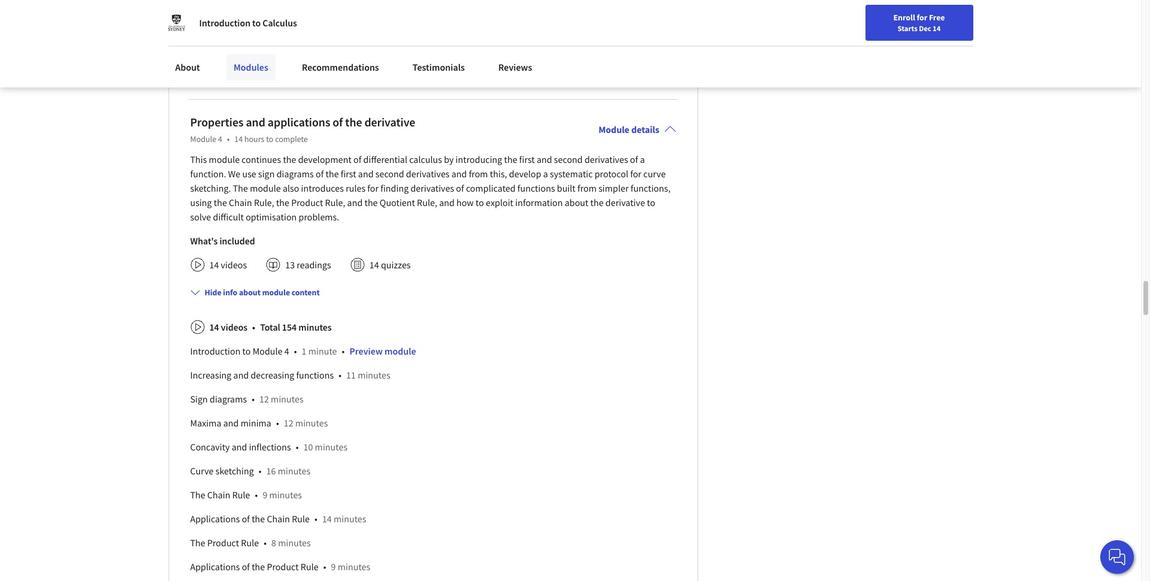Task type: describe. For each thing, give the bounding box(es) containing it.
functions inside this module continues the development of differential calculus by introducing the first and second derivatives of a function.  we use sign diagrams of the first and second derivatives and from this, develop a systematic protocol for curve sketching. the module also introduces rules for finding derivatives of complicated functions built from simpler functions, using the chain rule, the product rule, and the quotient rule, and how to exploit information about the derivative to solve difficult optimisation problems.
[[518, 182, 555, 194]]

0 vertical spatial derivatives
[[585, 153, 629, 165]]

and up sign diagrams • 12 minutes
[[234, 369, 249, 381]]

the down rules
[[365, 196, 378, 208]]

1 horizontal spatial 30
[[320, 36, 330, 48]]

1
[[302, 345, 307, 357]]

of up the "how"
[[456, 182, 464, 194]]

module left 3
[[190, 60, 220, 72]]

about inside dropdown button
[[239, 287, 261, 298]]

readings
[[297, 259, 331, 271]]

4 inside 'properties and applications of the derivative module 4 • 14 hours to complete'
[[218, 134, 222, 144]]

• inside 'properties and applications of the derivative module 4 • 14 hours to complete'
[[227, 134, 230, 144]]

derivative inside this module continues the development of differential calculus by introducing the first and second derivatives of a function.  we use sign diagrams of the first and second derivatives and from this, develop a systematic protocol for curve sketching. the module also introduces rules for finding derivatives of complicated functions built from simpler functions, using the chain rule, the product rule, and the quotient rule, and how to exploit information about the derivative to solve difficult optimisation problems.
[[606, 196, 645, 208]]

also
[[283, 182, 299, 194]]

the down development
[[326, 168, 339, 180]]

1 horizontal spatial second
[[554, 153, 583, 165]]

properties and applications of the derivative module 4 • 14 hours to complete
[[190, 114, 416, 144]]

increasing
[[190, 369, 232, 381]]

1 vertical spatial product
[[207, 537, 239, 549]]

sketching
[[216, 465, 254, 477]]

product inside this module continues the development of differential calculus by introducing the first and second derivatives of a function.  we use sign diagrams of the first and second derivatives and from this, develop a systematic protocol for curve sketching. the module also introduces rules for finding derivatives of complicated functions built from simpler functions, using the chain rule, the product rule, and the quotient rule, and how to exploit information about the derivative to solve difficult optimisation problems.
[[291, 196, 323, 208]]

complicated
[[466, 182, 516, 194]]

simpler
[[599, 182, 629, 194]]

of left differential
[[354, 153, 362, 165]]

module details
[[599, 123, 660, 135]]

built
[[557, 182, 576, 194]]

the for the product rule
[[190, 537, 205, 549]]

introduction to calculus
[[199, 17, 297, 29]]

finding
[[381, 182, 409, 194]]

functions,
[[631, 182, 671, 194]]

develop
[[509, 168, 542, 180]]

14 quizzes
[[370, 259, 411, 271]]

the university of sydney image
[[168, 14, 185, 31]]

applications for applications of the chain rule
[[190, 513, 240, 525]]

testimonials link
[[406, 54, 472, 80]]

1 14 videos from the top
[[209, 259, 247, 271]]

decreasing
[[251, 369, 294, 381]]

starts
[[898, 23, 918, 33]]

derivative inside 'properties and applications of the derivative module 4 • 14 hours to complete'
[[365, 114, 416, 129]]

the chain rule • 9 minutes
[[190, 489, 302, 501]]

difficult
[[213, 211, 244, 223]]

sign
[[258, 168, 275, 180]]

by
[[444, 153, 454, 165]]

development
[[298, 153, 352, 165]]

sketching.
[[190, 182, 231, 194]]

hide
[[205, 287, 222, 298]]

function.
[[190, 168, 226, 180]]

2 vertical spatial product
[[267, 561, 299, 573]]

concavity
[[190, 441, 230, 453]]

1 vertical spatial first
[[341, 168, 356, 180]]

how
[[457, 196, 474, 208]]

of up 'introduces'
[[316, 168, 324, 180]]

about inside this module continues the development of differential calculus by introducing the first and second derivatives of a function.  we use sign diagrams of the first and second derivatives and from this, develop a systematic protocol for curve sketching. the module also introduces rules for finding derivatives of complicated functions built from simpler functions, using the chain rule, the product rule, and the quotient rule, and how to exploit information about the derivative to solve difficult optimisation problems.
[[565, 196, 589, 208]]

reviews
[[499, 61, 533, 73]]

and left minima
[[223, 417, 239, 429]]

13 readings
[[285, 259, 331, 271]]

notation
[[221, 12, 255, 24]]

applications for applications of the product rule
[[190, 561, 240, 573]]

3
[[222, 60, 227, 72]]

applications of the product rule • 9 minutes
[[190, 561, 371, 573]]

modules link
[[227, 54, 276, 80]]

• total 154 minutes
[[252, 321, 332, 333]]

1 horizontal spatial for
[[631, 168, 642, 180]]

the up the product rule • 8 minutes
[[252, 513, 265, 525]]

0 horizontal spatial 12
[[260, 393, 269, 405]]

10
[[304, 441, 313, 453]]

inflections
[[249, 441, 291, 453]]

1 horizontal spatial a
[[640, 153, 645, 165]]

hours
[[245, 134, 265, 144]]

rule left 8
[[241, 537, 259, 549]]

diagrams inside info about module content element
[[210, 393, 247, 405]]

free
[[930, 12, 946, 23]]

recommendations link
[[295, 54, 386, 80]]

maxima
[[190, 417, 222, 429]]

0 horizontal spatial from
[[469, 168, 488, 180]]

leibniz
[[190, 12, 219, 24]]

to left calculus
[[252, 17, 261, 29]]

this
[[190, 153, 207, 165]]

14 inside enroll for free starts dec 14
[[933, 23, 941, 33]]

11
[[346, 369, 356, 381]]

we
[[228, 168, 241, 180]]

applications of the chain rule • 14 minutes
[[190, 513, 367, 525]]

leibniz notation • 30 minutes
[[190, 12, 312, 24]]

hide info about module content button
[[186, 282, 325, 303]]

and inside 'properties and applications of the derivative module 4 • 14 hours to complete'
[[246, 114, 265, 129]]

functions inside info about module content element
[[296, 369, 334, 381]]

module 3 quiz • 60 minutes
[[190, 60, 302, 72]]

rules
[[346, 182, 366, 194]]

sign diagrams • 12 minutes
[[190, 393, 304, 405]]

1 vertical spatial derivatives
[[406, 168, 450, 180]]

minima
[[241, 417, 271, 429]]

rule down applications of the chain rule • 14 minutes
[[301, 561, 319, 573]]

content
[[292, 287, 320, 298]]

the down the product rule • 8 minutes
[[252, 561, 265, 573]]

maxima and minima • 12 minutes
[[190, 417, 328, 429]]

properties
[[190, 114, 244, 129]]

introduction to module 4 • 1 minute • preview module
[[190, 345, 416, 357]]

videos inside info about module content element
[[221, 321, 248, 333]]

1 vertical spatial second
[[376, 168, 404, 180]]

enroll
[[894, 12, 916, 23]]

information
[[516, 196, 563, 208]]

chain inside this module continues the development of differential calculus by introducing the first and second derivatives of a function.  we use sign diagrams of the first and second derivatives and from this, develop a systematic protocol for curve sketching. the module also introduces rules for finding derivatives of complicated functions built from simpler functions, using the chain rule, the product rule, and the quotient rule, and how to exploit information about the derivative to solve difficult optimisation problems.
[[229, 196, 252, 208]]

modules
[[234, 61, 268, 73]]

introducing
[[456, 153, 503, 165]]

curve
[[190, 465, 214, 477]]

the down also
[[276, 196, 290, 208]]

complete
[[275, 134, 308, 144]]

and down rules
[[347, 196, 363, 208]]

1 vertical spatial chain
[[207, 489, 230, 501]]

2 rule, from the left
[[325, 196, 346, 208]]

minute
[[309, 345, 337, 357]]



Task type: locate. For each thing, give the bounding box(es) containing it.
videos down info
[[221, 321, 248, 333]]

1 horizontal spatial first
[[520, 153, 535, 165]]

module down total
[[253, 345, 283, 357]]

calculus
[[263, 17, 297, 29]]

30 up differentials and applications • 30 minutes
[[267, 12, 277, 24]]

1 vertical spatial 4
[[285, 345, 289, 357]]

what's included
[[190, 235, 255, 247]]

recommendations
[[302, 61, 379, 73]]

for right rules
[[368, 182, 379, 194]]

use
[[242, 168, 256, 180]]

functions down minute
[[296, 369, 334, 381]]

2 horizontal spatial for
[[917, 12, 928, 23]]

1 horizontal spatial diagrams
[[277, 168, 314, 180]]

3 rule, from the left
[[417, 196, 438, 208]]

rule, down 'introduces'
[[325, 196, 346, 208]]

1 vertical spatial from
[[578, 182, 597, 194]]

1 vertical spatial introduction
[[190, 345, 241, 357]]

product down 8
[[267, 561, 299, 573]]

13
[[285, 259, 295, 271]]

12
[[260, 393, 269, 405], [284, 417, 294, 429]]

concavity and inflections • 10 minutes
[[190, 441, 348, 453]]

0 vertical spatial the
[[233, 182, 248, 194]]

from down introducing
[[469, 168, 488, 180]]

1 vertical spatial the
[[190, 489, 205, 501]]

the down 'simpler'
[[591, 196, 604, 208]]

the product rule • 8 minutes
[[190, 537, 311, 549]]

applications down calculus
[[258, 36, 307, 48]]

module up this
[[190, 134, 216, 144]]

quiz
[[229, 60, 246, 72]]

differentials
[[190, 36, 239, 48]]

applications down the chain rule • 9 minutes
[[190, 513, 240, 525]]

2 videos from the top
[[221, 321, 248, 333]]

rule down sketching
[[232, 489, 250, 501]]

reviews link
[[491, 54, 540, 80]]

the down the complete
[[283, 153, 296, 165]]

to down functions,
[[647, 196, 656, 208]]

derivative down 'simpler'
[[606, 196, 645, 208]]

from right the built
[[578, 182, 597, 194]]

quizzes
[[381, 259, 411, 271]]

and up rules
[[358, 168, 374, 180]]

1 vertical spatial 14 videos
[[209, 321, 248, 333]]

0 horizontal spatial 30
[[267, 12, 277, 24]]

and up sketching
[[232, 441, 247, 453]]

details
[[632, 123, 660, 135]]

enroll for free starts dec 14
[[894, 12, 946, 33]]

1 vertical spatial applications
[[190, 561, 240, 573]]

60
[[258, 60, 268, 72]]

problems.
[[299, 211, 339, 223]]

a up "curve"
[[640, 153, 645, 165]]

this module continues the development of differential calculus by introducing the first and second derivatives of a function.  we use sign diagrams of the first and second derivatives and from this, develop a systematic protocol for curve sketching. the module also introduces rules for finding derivatives of complicated functions built from simpler functions, using the chain rule, the product rule, and the quotient rule, and how to exploit information about the derivative to solve difficult optimisation problems.
[[190, 153, 671, 223]]

1 vertical spatial videos
[[221, 321, 248, 333]]

0 horizontal spatial first
[[341, 168, 356, 180]]

for up dec
[[917, 12, 928, 23]]

functions
[[518, 182, 555, 194], [296, 369, 334, 381]]

module left content
[[262, 287, 290, 298]]

a
[[640, 153, 645, 165], [544, 168, 548, 180]]

0 horizontal spatial 4
[[218, 134, 222, 144]]

introduction up increasing
[[190, 345, 241, 357]]

16
[[267, 465, 276, 477]]

product up "problems." on the top left of the page
[[291, 196, 323, 208]]

english button
[[890, 0, 963, 39]]

a right the develop
[[544, 168, 548, 180]]

4 down 'properties'
[[218, 134, 222, 144]]

optimisation
[[246, 211, 297, 223]]

0 horizontal spatial diagrams
[[210, 393, 247, 405]]

and
[[241, 36, 256, 48], [246, 114, 265, 129], [537, 153, 552, 165], [358, 168, 374, 180], [452, 168, 467, 180], [347, 196, 363, 208], [439, 196, 455, 208], [234, 369, 249, 381], [223, 417, 239, 429], [232, 441, 247, 453]]

0 horizontal spatial functions
[[296, 369, 334, 381]]

1 horizontal spatial 4
[[285, 345, 289, 357]]

second down differential
[[376, 168, 404, 180]]

1 horizontal spatial about
[[565, 196, 589, 208]]

1 vertical spatial diagrams
[[210, 393, 247, 405]]

0 vertical spatial second
[[554, 153, 583, 165]]

of
[[333, 114, 343, 129], [354, 153, 362, 165], [630, 153, 638, 165], [316, 168, 324, 180], [456, 182, 464, 194], [242, 513, 250, 525], [242, 561, 250, 573]]

applications for •
[[258, 36, 307, 48]]

of down the product rule • 8 minutes
[[242, 561, 250, 573]]

applications inside 'properties and applications of the derivative module 4 • 14 hours to complete'
[[268, 114, 331, 129]]

and down by
[[452, 168, 467, 180]]

differentials and applications • 30 minutes
[[190, 36, 364, 48]]

second up systematic
[[554, 153, 583, 165]]

0 vertical spatial a
[[640, 153, 645, 165]]

to right the "how"
[[476, 196, 484, 208]]

systematic
[[550, 168, 593, 180]]

differential
[[364, 153, 408, 165]]

the up difficult
[[214, 196, 227, 208]]

to right hours
[[266, 134, 274, 144]]

preview module link
[[350, 345, 416, 357]]

module down sign at the top of the page
[[250, 182, 281, 194]]

diagrams inside this module continues the development of differential calculus by introducing the first and second derivatives of a function.  we use sign diagrams of the first and second derivatives and from this, develop a systematic protocol for curve sketching. the module also introduces rules for finding derivatives of complicated functions built from simpler functions, using the chain rule, the product rule, and the quotient rule, and how to exploit information about the derivative to solve difficult optimisation problems.
[[277, 168, 314, 180]]

0 vertical spatial videos
[[221, 259, 247, 271]]

the up development
[[345, 114, 362, 129]]

1 vertical spatial 12
[[284, 417, 294, 429]]

None search field
[[171, 7, 459, 31]]

hide info about module content
[[205, 287, 320, 298]]

preview
[[350, 345, 383, 357]]

curve
[[644, 168, 666, 180]]

chain up 8
[[267, 513, 290, 525]]

first up rules
[[341, 168, 356, 180]]

introduction for introduction to calculus
[[199, 17, 251, 29]]

english
[[912, 13, 941, 25]]

testimonials
[[413, 61, 465, 73]]

applications up the complete
[[268, 114, 331, 129]]

1 horizontal spatial derivative
[[606, 196, 645, 208]]

2 vertical spatial for
[[368, 182, 379, 194]]

derivative up differential
[[365, 114, 416, 129]]

0 vertical spatial 4
[[218, 134, 222, 144]]

videos
[[221, 259, 247, 271], [221, 321, 248, 333]]

to inside 'properties and applications of the derivative module 4 • 14 hours to complete'
[[266, 134, 274, 144]]

0 horizontal spatial derivative
[[365, 114, 416, 129]]

module right preview
[[385, 345, 416, 357]]

continues
[[242, 153, 281, 165]]

derivative
[[365, 114, 416, 129], [606, 196, 645, 208]]

module inside hide info about module content dropdown button
[[262, 287, 290, 298]]

introduction for introduction to module 4 • 1 minute • preview module
[[190, 345, 241, 357]]

1 vertical spatial a
[[544, 168, 548, 180]]

1 vertical spatial 9
[[331, 561, 336, 573]]

applications down the product rule • 8 minutes
[[190, 561, 240, 573]]

0 vertical spatial introduction
[[199, 17, 251, 29]]

8
[[272, 537, 276, 549]]

diagrams
[[277, 168, 314, 180], [210, 393, 247, 405]]

chain up difficult
[[229, 196, 252, 208]]

applications for of
[[268, 114, 331, 129]]

1 rule, from the left
[[254, 196, 274, 208]]

0 horizontal spatial a
[[544, 168, 548, 180]]

and down introduction to calculus
[[241, 36, 256, 48]]

1 applications from the top
[[190, 513, 240, 525]]

the for the chain rule
[[190, 489, 205, 501]]

chain down sketching
[[207, 489, 230, 501]]

0 vertical spatial product
[[291, 196, 323, 208]]

functions up information
[[518, 182, 555, 194]]

and up the develop
[[537, 153, 552, 165]]

0 vertical spatial functions
[[518, 182, 555, 194]]

rule, up optimisation
[[254, 196, 274, 208]]

for left "curve"
[[631, 168, 642, 180]]

curve sketching • 16 minutes
[[190, 465, 311, 477]]

dec
[[920, 23, 932, 33]]

1 horizontal spatial from
[[578, 182, 597, 194]]

chat with us image
[[1108, 548, 1128, 567]]

0 vertical spatial 12
[[260, 393, 269, 405]]

chain
[[229, 196, 252, 208], [207, 489, 230, 501], [267, 513, 290, 525]]

info
[[223, 287, 238, 298]]

introduction up differentials at left
[[199, 17, 251, 29]]

14 videos down what's included
[[209, 259, 247, 271]]

introduction inside info about module content element
[[190, 345, 241, 357]]

0 horizontal spatial for
[[368, 182, 379, 194]]

about link
[[168, 54, 207, 80]]

to up decreasing
[[243, 345, 251, 357]]

diagrams right sign
[[210, 393, 247, 405]]

1 horizontal spatial functions
[[518, 182, 555, 194]]

0 vertical spatial applications
[[190, 513, 240, 525]]

of inside 'properties and applications of the derivative module 4 • 14 hours to complete'
[[333, 114, 343, 129]]

this,
[[490, 168, 507, 180]]

12 up inflections
[[284, 417, 294, 429]]

applications
[[258, 36, 307, 48], [268, 114, 331, 129]]

0 vertical spatial diagrams
[[277, 168, 314, 180]]

what's
[[190, 235, 218, 247]]

14 videos down info
[[209, 321, 248, 333]]

2 vertical spatial derivatives
[[411, 182, 454, 194]]

videos down included
[[221, 259, 247, 271]]

rule, right quotient
[[417, 196, 438, 208]]

exploit
[[486, 196, 514, 208]]

module inside 'properties and applications of the derivative module 4 • 14 hours to complete'
[[190, 134, 216, 144]]

the inside 'properties and applications of the derivative module 4 • 14 hours to complete'
[[345, 114, 362, 129]]

module
[[209, 153, 240, 165], [250, 182, 281, 194], [262, 287, 290, 298], [385, 345, 416, 357]]

to
[[252, 17, 261, 29], [266, 134, 274, 144], [476, 196, 484, 208], [647, 196, 656, 208], [243, 345, 251, 357]]

1 vertical spatial applications
[[268, 114, 331, 129]]

0 vertical spatial from
[[469, 168, 488, 180]]

second
[[554, 153, 583, 165], [376, 168, 404, 180]]

total
[[260, 321, 280, 333]]

info about module content element
[[186, 277, 677, 581]]

1 vertical spatial functions
[[296, 369, 334, 381]]

diagrams up also
[[277, 168, 314, 180]]

2 vertical spatial chain
[[267, 513, 290, 525]]

rule up applications of the product rule • 9 minutes
[[292, 513, 310, 525]]

0 vertical spatial for
[[917, 12, 928, 23]]

14 inside 'properties and applications of the derivative module 4 • 14 hours to complete'
[[234, 134, 243, 144]]

4
[[218, 134, 222, 144], [285, 345, 289, 357]]

14 videos inside info about module content element
[[209, 321, 248, 333]]

of up development
[[333, 114, 343, 129]]

rule
[[232, 489, 250, 501], [292, 513, 310, 525], [241, 537, 259, 549], [301, 561, 319, 573]]

about
[[175, 61, 200, 73]]

2 applications from the top
[[190, 561, 240, 573]]

1 videos from the top
[[221, 259, 247, 271]]

included
[[220, 235, 255, 247]]

0 vertical spatial 14 videos
[[209, 259, 247, 271]]

first up the develop
[[520, 153, 535, 165]]

the inside this module continues the development of differential calculus by introducing the first and second derivatives of a function.  we use sign diagrams of the first and second derivatives and from this, develop a systematic protocol for curve sketching. the module also introduces rules for finding derivatives of complicated functions built from simpler functions, using the chain rule, the product rule, and the quotient rule, and how to exploit information about the derivative to solve difficult optimisation problems.
[[233, 182, 248, 194]]

0 vertical spatial chain
[[229, 196, 252, 208]]

0 vertical spatial about
[[565, 196, 589, 208]]

applications
[[190, 513, 240, 525], [190, 561, 240, 573]]

2 horizontal spatial rule,
[[417, 196, 438, 208]]

to inside info about module content element
[[243, 345, 251, 357]]

0 vertical spatial first
[[520, 153, 535, 165]]

1 horizontal spatial 9
[[331, 561, 336, 573]]

14 videos
[[209, 259, 247, 271], [209, 321, 248, 333]]

4 left the 1
[[285, 345, 289, 357]]

module up we
[[209, 153, 240, 165]]

of down module details
[[630, 153, 638, 165]]

12 up maxima and minima • 12 minutes
[[260, 393, 269, 405]]

introduces
[[301, 182, 344, 194]]

the up this,
[[504, 153, 518, 165]]

introduction
[[199, 17, 251, 29], [190, 345, 241, 357]]

1 vertical spatial 30
[[320, 36, 330, 48]]

4 inside info about module content element
[[285, 345, 289, 357]]

and left the "how"
[[439, 196, 455, 208]]

0 vertical spatial applications
[[258, 36, 307, 48]]

and up hours
[[246, 114, 265, 129]]

about right info
[[239, 287, 261, 298]]

0 horizontal spatial about
[[239, 287, 261, 298]]

sign
[[190, 393, 208, 405]]

2 14 videos from the top
[[209, 321, 248, 333]]

1 vertical spatial derivative
[[606, 196, 645, 208]]

1 horizontal spatial rule,
[[325, 196, 346, 208]]

about down the built
[[565, 196, 589, 208]]

2 vertical spatial the
[[190, 537, 205, 549]]

module left details
[[599, 123, 630, 135]]

of down the chain rule • 9 minutes
[[242, 513, 250, 525]]

0 horizontal spatial rule,
[[254, 196, 274, 208]]

solve
[[190, 211, 211, 223]]

product left 8
[[207, 537, 239, 549]]

0 horizontal spatial second
[[376, 168, 404, 180]]

for inside enroll for free starts dec 14
[[917, 12, 928, 23]]

1 vertical spatial for
[[631, 168, 642, 180]]

calculus
[[410, 153, 442, 165]]

shopping cart: 1 item image
[[862, 9, 884, 28]]

30 up recommendations
[[320, 36, 330, 48]]

from
[[469, 168, 488, 180], [578, 182, 597, 194]]

1 vertical spatial about
[[239, 287, 261, 298]]

0 vertical spatial 30
[[267, 12, 277, 24]]

9
[[263, 489, 268, 501], [331, 561, 336, 573]]

1 horizontal spatial 12
[[284, 417, 294, 429]]

•
[[260, 12, 263, 24], [312, 36, 315, 48], [251, 60, 254, 72], [227, 134, 230, 144], [252, 321, 255, 333], [294, 345, 297, 357], [342, 345, 345, 357], [339, 369, 342, 381], [252, 393, 255, 405], [276, 417, 279, 429], [296, 441, 299, 453], [259, 465, 262, 477], [255, 489, 258, 501], [315, 513, 318, 525], [264, 537, 267, 549], [324, 561, 326, 573]]

0 vertical spatial 9
[[263, 489, 268, 501]]

increasing and decreasing functions • 11 minutes
[[190, 369, 391, 381]]

quotient
[[380, 196, 415, 208]]

0 horizontal spatial 9
[[263, 489, 268, 501]]

0 vertical spatial derivative
[[365, 114, 416, 129]]



Task type: vqa. For each thing, say whether or not it's contained in the screenshot.


